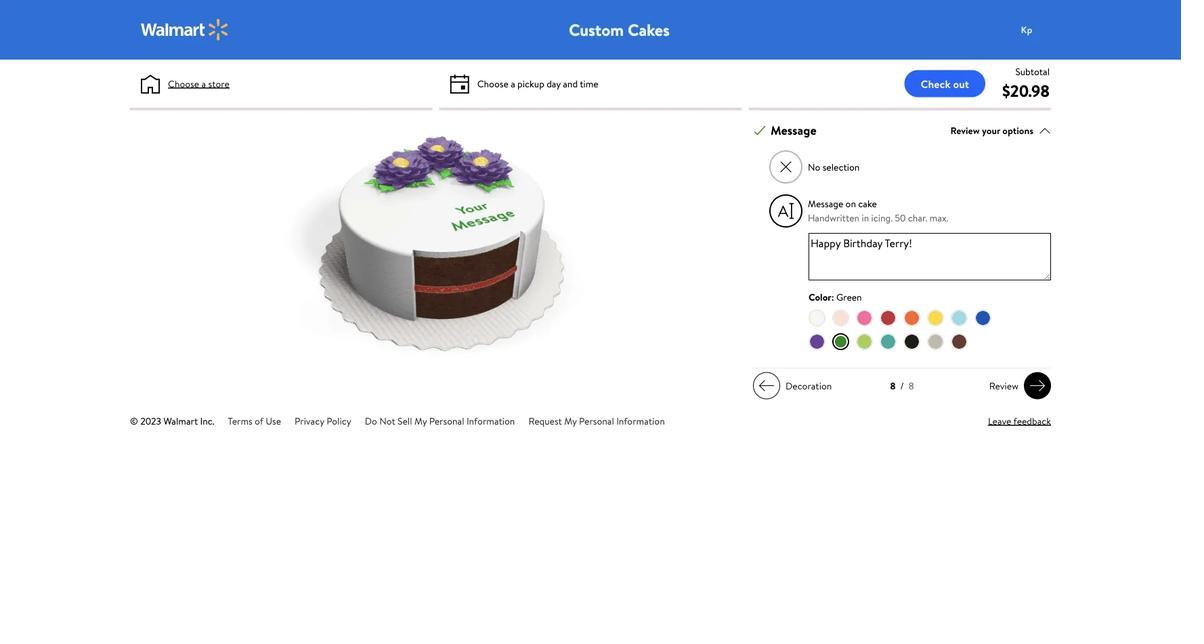 Task type: describe. For each thing, give the bounding box(es) containing it.
request
[[529, 414, 562, 428]]

icing.
[[872, 211, 893, 225]]

a for pickup
[[511, 77, 515, 90]]

selection
[[823, 160, 860, 174]]

1 my from the left
[[415, 414, 427, 428]]

Example: Happy Birthday text field
[[809, 233, 1051, 281]]

options
[[1003, 124, 1034, 137]]

do not sell my personal information link
[[365, 414, 515, 428]]

remove image
[[779, 160, 794, 175]]

review for review your options
[[951, 124, 980, 137]]

privacy policy
[[295, 414, 351, 428]]

icon for continue arrow image inside decoration link
[[759, 378, 775, 394]]

privacy
[[295, 414, 324, 428]]

terms of use link
[[228, 414, 281, 428]]

request my personal information
[[529, 414, 665, 428]]

ok image
[[754, 124, 766, 137]]

your
[[982, 124, 1001, 137]]

day
[[547, 77, 561, 90]]

choose a store
[[168, 77, 230, 90]]

message for message on cake handwritten in icing. 50 char. max.
[[808, 197, 844, 210]]

2 personal from the left
[[579, 414, 614, 428]]

:
[[832, 290, 834, 304]]

decoration link
[[753, 372, 838, 399]]

custom
[[569, 18, 624, 41]]

of
[[255, 414, 264, 428]]

do not sell my personal information
[[365, 414, 515, 428]]

/
[[901, 380, 904, 393]]

1 personal from the left
[[429, 414, 464, 428]]

use
[[266, 414, 281, 428]]

color : green
[[809, 290, 862, 304]]

review link
[[984, 372, 1051, 399]]

© 2023 walmart inc.
[[130, 414, 214, 428]]

choose for choose a pickup day and time
[[477, 77, 509, 90]]

50
[[895, 211, 906, 225]]

choose a store link
[[168, 77, 230, 91]]

sell
[[398, 414, 412, 428]]

cake
[[859, 197, 877, 210]]

do
[[365, 414, 377, 428]]

out
[[954, 76, 969, 91]]

1 8 from the left
[[890, 380, 896, 393]]

policy
[[327, 414, 351, 428]]

inc.
[[200, 414, 214, 428]]

1 information from the left
[[467, 414, 515, 428]]

message for message
[[771, 122, 817, 139]]

pickup
[[518, 77, 545, 90]]

kp button
[[1014, 16, 1068, 43]]

leave
[[988, 414, 1012, 428]]

cakes
[[628, 18, 670, 41]]



Task type: vqa. For each thing, say whether or not it's contained in the screenshot.
pickup
yes



Task type: locate. For each thing, give the bounding box(es) containing it.
review inside review your options element
[[951, 124, 980, 137]]

terms of use
[[228, 414, 281, 428]]

privacy policy link
[[295, 414, 351, 428]]

1 vertical spatial review
[[990, 379, 1019, 392]]

request my personal information link
[[529, 414, 665, 428]]

time
[[580, 77, 599, 90]]

1 horizontal spatial icon for continue arrow image
[[1030, 378, 1046, 394]]

©
[[130, 414, 138, 428]]

2023
[[140, 414, 161, 428]]

review inside review link
[[990, 379, 1019, 392]]

leave feedback
[[988, 414, 1051, 428]]

subtotal $20.98
[[1003, 65, 1050, 102]]

subtotal
[[1016, 65, 1050, 78]]

$20.98
[[1003, 79, 1050, 102]]

feedback
[[1014, 414, 1051, 428]]

check out
[[921, 76, 969, 91]]

2 my from the left
[[565, 414, 577, 428]]

review your options element
[[951, 123, 1034, 138]]

choose left store
[[168, 77, 199, 90]]

information
[[467, 414, 515, 428], [617, 414, 665, 428]]

store
[[208, 77, 230, 90]]

a for store
[[202, 77, 206, 90]]

choose a pickup day and time
[[477, 77, 599, 90]]

review
[[951, 124, 980, 137], [990, 379, 1019, 392]]

a
[[202, 77, 206, 90], [511, 77, 515, 90]]

1 icon for continue arrow image from the left
[[759, 378, 775, 394]]

a left store
[[202, 77, 206, 90]]

check out button
[[905, 70, 986, 97]]

0 horizontal spatial 8
[[890, 380, 896, 393]]

personal
[[429, 414, 464, 428], [579, 414, 614, 428]]

message on cake handwritten in icing. 50 char. max.
[[808, 197, 949, 225]]

review your options
[[951, 124, 1034, 137]]

choose for choose a store
[[168, 77, 199, 90]]

2 information from the left
[[617, 414, 665, 428]]

icon for continue arrow image
[[759, 378, 775, 394], [1030, 378, 1046, 394]]

1 choose from the left
[[168, 77, 199, 90]]

1 horizontal spatial information
[[617, 414, 665, 428]]

back to walmart.com image
[[141, 19, 229, 41]]

0 vertical spatial review
[[951, 124, 980, 137]]

icon for continue arrow image up feedback
[[1030, 378, 1046, 394]]

review for review
[[990, 379, 1019, 392]]

2 a from the left
[[511, 77, 515, 90]]

message
[[771, 122, 817, 139], [808, 197, 844, 210]]

my right request
[[565, 414, 577, 428]]

review your options link
[[951, 121, 1051, 140]]

1 horizontal spatial review
[[990, 379, 1019, 392]]

8 / 8
[[890, 380, 914, 393]]

green
[[837, 290, 862, 304]]

0 horizontal spatial icon for continue arrow image
[[759, 378, 775, 394]]

no
[[808, 160, 821, 174]]

color
[[809, 290, 832, 304]]

1 horizontal spatial choose
[[477, 77, 509, 90]]

personal right request
[[579, 414, 614, 428]]

message inside message on cake handwritten in icing. 50 char. max.
[[808, 197, 844, 210]]

review up leave
[[990, 379, 1019, 392]]

icon for continue arrow image left decoration
[[759, 378, 775, 394]]

decoration
[[786, 379, 832, 392]]

1 horizontal spatial personal
[[579, 414, 614, 428]]

message right ok image
[[771, 122, 817, 139]]

icon for continue arrow image inside review link
[[1030, 378, 1046, 394]]

handwritten
[[808, 211, 860, 225]]

leave feedback button
[[988, 414, 1051, 428]]

2 icon for continue arrow image from the left
[[1030, 378, 1046, 394]]

personal right sell
[[429, 414, 464, 428]]

8
[[890, 380, 896, 393], [909, 380, 914, 393]]

review left "your"
[[951, 124, 980, 137]]

on
[[846, 197, 856, 210]]

message up handwritten
[[808, 197, 844, 210]]

my
[[415, 414, 427, 428], [565, 414, 577, 428]]

max.
[[930, 211, 949, 225]]

char.
[[908, 211, 928, 225]]

2 choose from the left
[[477, 77, 509, 90]]

0 horizontal spatial choose
[[168, 77, 199, 90]]

custom cakes
[[569, 18, 670, 41]]

8 right /
[[909, 380, 914, 393]]

2 8 from the left
[[909, 380, 914, 393]]

not
[[380, 414, 395, 428]]

0 horizontal spatial information
[[467, 414, 515, 428]]

kp
[[1021, 23, 1033, 36]]

up arrow image
[[1039, 124, 1051, 137]]

0 horizontal spatial personal
[[429, 414, 464, 428]]

walmart
[[164, 414, 198, 428]]

in
[[862, 211, 869, 225]]

0 horizontal spatial review
[[951, 124, 980, 137]]

check
[[921, 76, 951, 91]]

choose
[[168, 77, 199, 90], [477, 77, 509, 90]]

a left pickup on the top of page
[[511, 77, 515, 90]]

8 left /
[[890, 380, 896, 393]]

0 vertical spatial message
[[771, 122, 817, 139]]

1 horizontal spatial my
[[565, 414, 577, 428]]

1 a from the left
[[202, 77, 206, 90]]

1 vertical spatial message
[[808, 197, 844, 210]]

no selection
[[808, 160, 860, 174]]

choose left pickup on the top of page
[[477, 77, 509, 90]]

and
[[563, 77, 578, 90]]

1 horizontal spatial a
[[511, 77, 515, 90]]

1 horizontal spatial 8
[[909, 380, 914, 393]]

0 horizontal spatial a
[[202, 77, 206, 90]]

terms
[[228, 414, 252, 428]]

0 horizontal spatial my
[[415, 414, 427, 428]]

my right sell
[[415, 414, 427, 428]]



